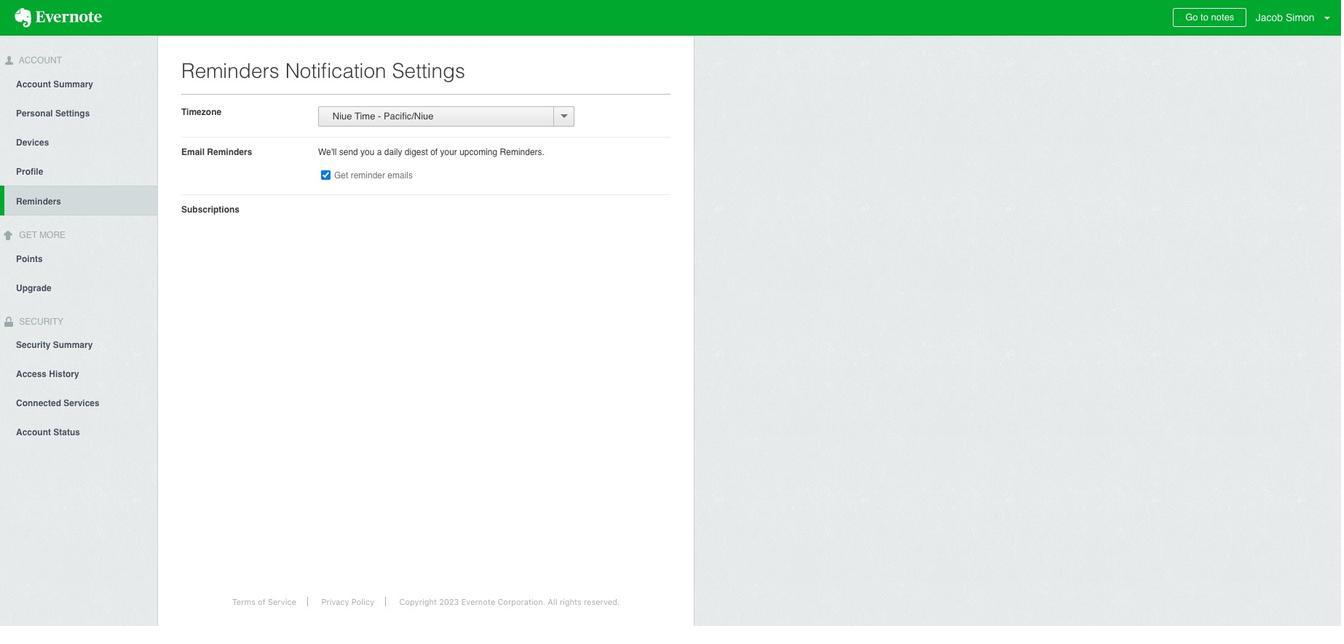 Task type: describe. For each thing, give the bounding box(es) containing it.
access history
[[16, 370, 79, 380]]

to
[[1201, 12, 1209, 23]]

reminders for reminders notification settings
[[181, 59, 280, 82]]

daily
[[385, 147, 403, 157]]

go to notes
[[1186, 12, 1235, 23]]

services
[[64, 399, 100, 409]]

connected
[[16, 399, 61, 409]]

account status
[[16, 428, 80, 438]]

access history link
[[0, 359, 157, 389]]

1 horizontal spatial settings
[[392, 59, 466, 82]]

reserved.
[[584, 597, 620, 607]]

terms of service link
[[221, 597, 308, 607]]

1 vertical spatial reminders
[[207, 147, 252, 157]]

get for get reminder emails
[[334, 170, 348, 180]]

personal settings link
[[0, 98, 157, 127]]

subscriptions
[[181, 205, 240, 215]]

send
[[339, 147, 358, 157]]

jacob simon link
[[1253, 0, 1342, 36]]

a
[[377, 147, 382, 157]]

privacy policy link
[[311, 597, 386, 607]]

security for security summary
[[16, 341, 51, 351]]

security for security
[[17, 317, 63, 327]]

account for account status
[[16, 428, 51, 438]]

terms
[[232, 597, 256, 607]]

upgrade
[[16, 283, 51, 293]]

get more
[[17, 230, 66, 240]]

evernote image
[[0, 8, 117, 28]]

reminders link
[[4, 186, 157, 215]]

points link
[[0, 244, 157, 273]]

status
[[53, 428, 80, 438]]

2023
[[439, 597, 459, 607]]

copyright 2023 evernote corporation. all rights reserved.
[[400, 597, 620, 607]]

account summary link
[[0, 69, 157, 98]]

rights
[[560, 597, 582, 607]]

simon
[[1287, 12, 1315, 23]]

profile
[[16, 167, 43, 177]]

your
[[440, 147, 457, 157]]

timezone
[[181, 107, 222, 117]]

copyright
[[400, 597, 437, 607]]

get reminder emails
[[334, 170, 413, 180]]

summary for account summary
[[53, 79, 93, 89]]

reminders for reminders link
[[16, 197, 61, 207]]

0 vertical spatial of
[[431, 147, 438, 157]]

policy
[[352, 597, 375, 607]]

settings inside personal settings link
[[55, 108, 90, 119]]

privacy
[[322, 597, 349, 607]]

0 horizontal spatial of
[[258, 597, 266, 607]]

evernote link
[[0, 0, 117, 36]]



Task type: locate. For each thing, give the bounding box(es) containing it.
access
[[16, 370, 47, 380]]

devices link
[[0, 127, 157, 156]]

0 vertical spatial get
[[334, 170, 348, 180]]

account
[[17, 55, 62, 66], [16, 79, 51, 89], [16, 428, 51, 438]]

summary
[[53, 79, 93, 89], [53, 341, 93, 351]]

0 vertical spatial account
[[17, 55, 62, 66]]

digest
[[405, 147, 428, 157]]

get
[[334, 170, 348, 180], [19, 230, 37, 240]]

niue
[[333, 111, 352, 122]]

personal
[[16, 108, 53, 119]]

corporation.
[[498, 597, 546, 607]]

reminders up timezone
[[181, 59, 280, 82]]

1 vertical spatial settings
[[55, 108, 90, 119]]

go to notes link
[[1174, 8, 1248, 27]]

jacob simon
[[1257, 12, 1315, 23]]

1 vertical spatial summary
[[53, 341, 93, 351]]

account up personal
[[16, 79, 51, 89]]

we'll
[[318, 147, 337, 157]]

points
[[16, 254, 43, 264]]

security up 'access'
[[16, 341, 51, 351]]

summary up access history link
[[53, 341, 93, 351]]

get right get reminder emails option
[[334, 170, 348, 180]]

1 vertical spatial account
[[16, 79, 51, 89]]

reminders notification settings
[[181, 59, 466, 82]]

personal settings
[[16, 108, 90, 119]]

notes
[[1212, 12, 1235, 23]]

0 horizontal spatial get
[[19, 230, 37, 240]]

of right terms
[[258, 597, 266, 607]]

pacific/niue
[[384, 111, 434, 122]]

security up security summary
[[17, 317, 63, 327]]

0 vertical spatial security
[[17, 317, 63, 327]]

settings
[[392, 59, 466, 82], [55, 108, 90, 119]]

go
[[1186, 12, 1199, 23]]

0 horizontal spatial settings
[[55, 108, 90, 119]]

Get reminder emails checkbox
[[321, 170, 331, 180]]

niue time - pacific/niue
[[325, 111, 434, 122]]

account for account
[[17, 55, 62, 66]]

security
[[17, 317, 63, 327], [16, 341, 51, 351]]

security summary
[[16, 341, 93, 351]]

account up account summary
[[17, 55, 62, 66]]

we'll send you a daily digest of your upcoming reminders.
[[318, 147, 545, 157]]

account summary
[[16, 79, 93, 89]]

upcoming
[[460, 147, 498, 157]]

1 horizontal spatial of
[[431, 147, 438, 157]]

all
[[548, 597, 558, 607]]

0 vertical spatial settings
[[392, 59, 466, 82]]

privacy policy
[[322, 597, 375, 607]]

profile link
[[0, 156, 157, 186]]

0 vertical spatial summary
[[53, 79, 93, 89]]

reminders
[[181, 59, 280, 82], [207, 147, 252, 157], [16, 197, 61, 207]]

1 horizontal spatial get
[[334, 170, 348, 180]]

1 vertical spatial get
[[19, 230, 37, 240]]

email reminders
[[181, 147, 252, 157]]

devices
[[16, 138, 49, 148]]

account inside 'link'
[[16, 428, 51, 438]]

0 vertical spatial reminders
[[181, 59, 280, 82]]

security summary link
[[0, 330, 157, 359]]

upgrade link
[[0, 273, 157, 302]]

account down connected
[[16, 428, 51, 438]]

service
[[268, 597, 297, 607]]

reminders down the 'profile'
[[16, 197, 61, 207]]

reminders.
[[500, 147, 545, 157]]

of
[[431, 147, 438, 157], [258, 597, 266, 607]]

1 vertical spatial of
[[258, 597, 266, 607]]

evernote
[[462, 597, 496, 607]]

account status link
[[0, 418, 157, 447]]

summary for security summary
[[53, 341, 93, 351]]

settings up pacific/niue
[[392, 59, 466, 82]]

reminder
[[351, 170, 385, 180]]

emails
[[388, 170, 413, 180]]

connected services link
[[0, 389, 157, 418]]

email
[[181, 147, 205, 157]]

of left your
[[431, 147, 438, 157]]

2 vertical spatial reminders
[[16, 197, 61, 207]]

get for get more
[[19, 230, 37, 240]]

reminders right "email"
[[207, 147, 252, 157]]

notification
[[285, 59, 387, 82]]

time
[[355, 111, 375, 122]]

jacob
[[1257, 12, 1284, 23]]

terms of service
[[232, 597, 297, 607]]

summary up personal settings link
[[53, 79, 93, 89]]

connected services
[[16, 399, 100, 409]]

history
[[49, 370, 79, 380]]

settings up devices link on the left top
[[55, 108, 90, 119]]

1 vertical spatial security
[[16, 341, 51, 351]]

more
[[39, 230, 66, 240]]

security inside security summary link
[[16, 341, 51, 351]]

you
[[361, 147, 375, 157]]

-
[[378, 111, 381, 122]]

account for account summary
[[16, 79, 51, 89]]

2 vertical spatial account
[[16, 428, 51, 438]]

get up points
[[19, 230, 37, 240]]



Task type: vqa. For each thing, say whether or not it's contained in the screenshot.
Profile on the left
yes



